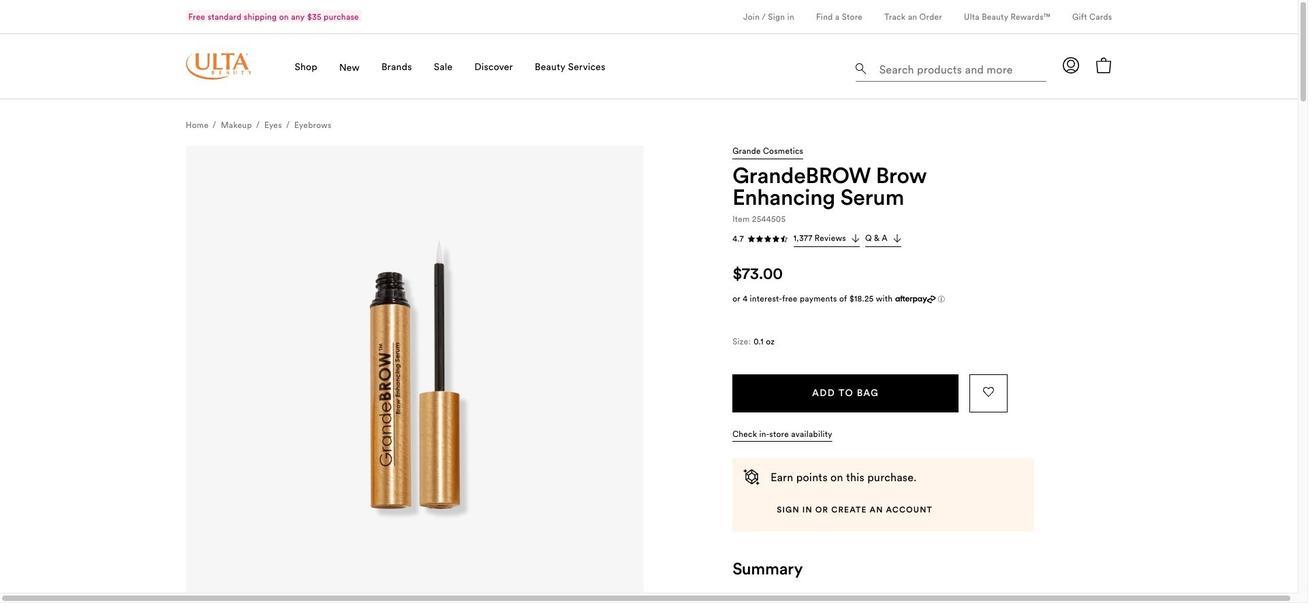 Task type: vqa. For each thing, say whether or not it's contained in the screenshot.
the top Promotion
no



Task type: locate. For each thing, give the bounding box(es) containing it.
starfilled image
[[756, 235, 764, 243]]

1 withiconright image from the left
[[852, 235, 860, 243]]

grande cosmetics grandebrow brow enhancing serum #1 image
[[186, 146, 644, 604]]

1 horizontal spatial withiconright image
[[894, 235, 902, 243]]

withiconright image
[[852, 235, 860, 243], [894, 235, 902, 243]]

log in to your ulta account image
[[1064, 57, 1080, 73]]

0 items in bag image
[[1096, 57, 1113, 73]]

starfilled image
[[748, 235, 756, 243], [764, 235, 772, 243], [772, 235, 780, 243]]

starhalf image
[[780, 235, 788, 243]]

None search field
[[856, 52, 1047, 85]]

1 starfilled image from the left
[[748, 235, 756, 243]]

3 starfilled image from the left
[[772, 235, 780, 243]]

0 horizontal spatial withiconright image
[[852, 235, 860, 243]]

Search products and more search field
[[878, 55, 1043, 79]]



Task type: describe. For each thing, give the bounding box(es) containing it.
2 starfilled image from the left
[[764, 235, 772, 243]]

2 withiconright image from the left
[[894, 235, 902, 243]]



